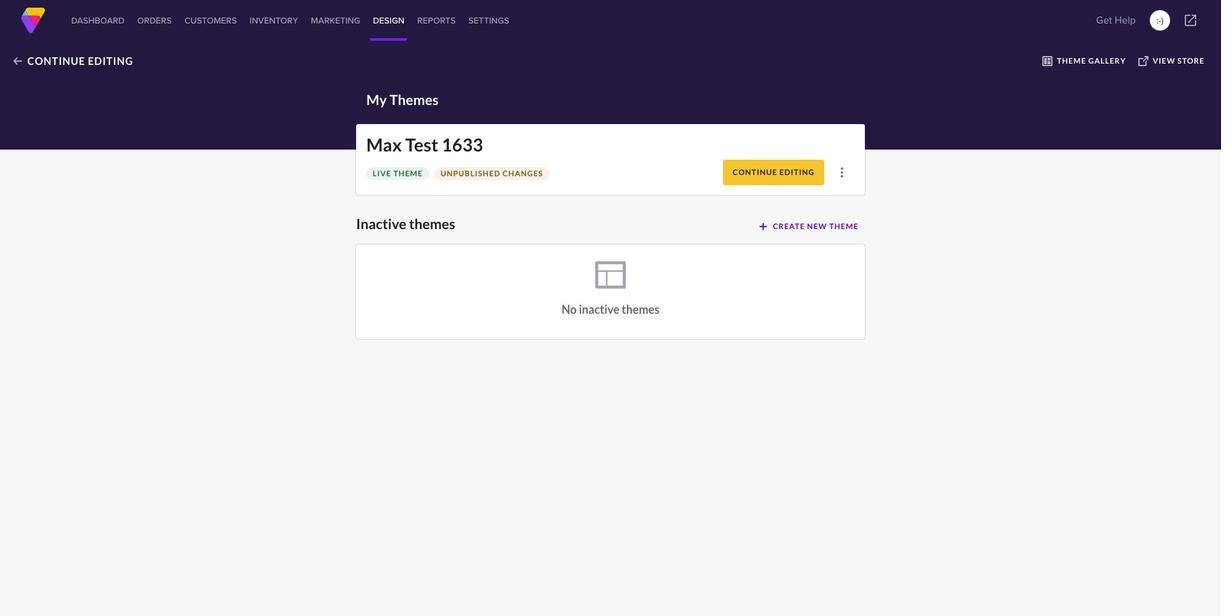 Task type: describe. For each thing, give the bounding box(es) containing it.
create new theme button
[[752, 217, 866, 236]]

theme gallery
[[1058, 56, 1127, 66]]

no
[[562, 302, 577, 316]]

customers
[[185, 14, 237, 27]]

0 vertical spatial continue editing button
[[6, 50, 140, 72]]

get help
[[1097, 13, 1137, 27]]

1 horizontal spatial editing
[[780, 167, 815, 177]]

max
[[367, 134, 402, 155]]

inactive
[[356, 215, 407, 232]]

my themes
[[367, 91, 439, 108]]

test
[[406, 134, 439, 155]]

1633
[[442, 134, 483, 155]]

no inactive themes
[[562, 302, 660, 316]]

unpublished changes
[[441, 169, 544, 178]]

dashboard link
[[69, 0, 127, 41]]

0 horizontal spatial theme
[[394, 169, 423, 178]]

1 horizontal spatial continue editing button
[[724, 160, 825, 185]]

theme gallery button
[[1037, 52, 1133, 71]]

gallery
[[1089, 56, 1127, 66]]

0 vertical spatial continue
[[27, 55, 85, 67]]

view
[[1154, 56, 1176, 66]]

:-)
[[1157, 14, 1164, 27]]

live
[[373, 169, 392, 178]]

view store
[[1154, 56, 1205, 66]]

create
[[773, 222, 806, 231]]

marketing button
[[309, 0, 363, 41]]

themes
[[390, 91, 439, 108]]

)
[[1162, 14, 1164, 27]]

dashboard
[[71, 14, 125, 27]]

design button
[[371, 0, 407, 41]]

volusion-logo link
[[20, 8, 46, 33]]

customers button
[[182, 0, 240, 41]]

view store button
[[1133, 52, 1212, 71]]

unpublished
[[441, 169, 501, 178]]

0 vertical spatial themes
[[409, 215, 456, 232]]

settings
[[469, 14, 510, 27]]



Task type: locate. For each thing, give the bounding box(es) containing it.
0 horizontal spatial continue
[[27, 55, 85, 67]]

marketing
[[311, 14, 360, 27]]

1 horizontal spatial theme
[[830, 222, 859, 231]]

editing down dashboard
[[88, 55, 133, 67]]

inventory
[[250, 14, 298, 27]]

0 vertical spatial continue editing
[[27, 55, 133, 67]]

live theme
[[373, 169, 423, 178]]

:-) link
[[1151, 10, 1171, 31]]

1 vertical spatial theme
[[830, 222, 859, 231]]

design
[[373, 14, 405, 27]]

0 horizontal spatial editing
[[88, 55, 133, 67]]

1 vertical spatial editing
[[780, 167, 815, 177]]

theme inside button
[[830, 222, 859, 231]]

my
[[367, 91, 387, 108]]

:-
[[1157, 14, 1162, 27]]

1 vertical spatial continue editing button
[[724, 160, 825, 185]]

orders button
[[135, 0, 174, 41]]

1 vertical spatial continue
[[733, 167, 778, 177]]

0 vertical spatial theme
[[394, 169, 423, 178]]

0 horizontal spatial continue editing button
[[6, 50, 140, 72]]

1 horizontal spatial continue
[[733, 167, 778, 177]]

inventory button
[[247, 0, 301, 41]]

0 vertical spatial editing
[[88, 55, 133, 67]]

theme
[[394, 169, 423, 178], [830, 222, 859, 231]]

0 horizontal spatial continue editing
[[27, 55, 133, 67]]

help
[[1116, 13, 1137, 27]]

get
[[1097, 13, 1113, 27]]

inactive
[[579, 302, 620, 316]]

orders
[[137, 14, 172, 27]]

continue editing up create
[[733, 167, 815, 177]]

settings button
[[466, 0, 512, 41]]

editing up create
[[780, 167, 815, 177]]

max test 1633
[[367, 134, 483, 155]]

reports button
[[415, 0, 459, 41]]

dashboard image
[[20, 8, 46, 33]]

reports
[[418, 14, 456, 27]]

theme right live
[[394, 169, 423, 178]]

store
[[1178, 56, 1205, 66]]

theme
[[1058, 56, 1087, 66]]

continue editing down dashboard
[[27, 55, 133, 67]]

1 vertical spatial themes
[[622, 302, 660, 316]]

changes
[[503, 169, 544, 178]]

continue editing button
[[6, 50, 140, 72], [724, 160, 825, 185]]

create new theme
[[773, 222, 859, 231]]

editing
[[88, 55, 133, 67], [780, 167, 815, 177]]

themes
[[409, 215, 456, 232], [622, 302, 660, 316]]

0 horizontal spatial themes
[[409, 215, 456, 232]]

continue editing
[[27, 55, 133, 67], [733, 167, 815, 177]]

continue editing button up create
[[724, 160, 825, 185]]

1 vertical spatial continue editing
[[733, 167, 815, 177]]

1 horizontal spatial themes
[[622, 302, 660, 316]]

continue editing button down dashboard
[[6, 50, 140, 72]]

new
[[808, 222, 828, 231]]

1 horizontal spatial continue editing
[[733, 167, 815, 177]]

get help link
[[1093, 8, 1140, 33]]

theme right new
[[830, 222, 859, 231]]

continue
[[27, 55, 85, 67], [733, 167, 778, 177]]

inactive themes
[[356, 215, 456, 232]]



Task type: vqa. For each thing, say whether or not it's contained in the screenshot.
the About
no



